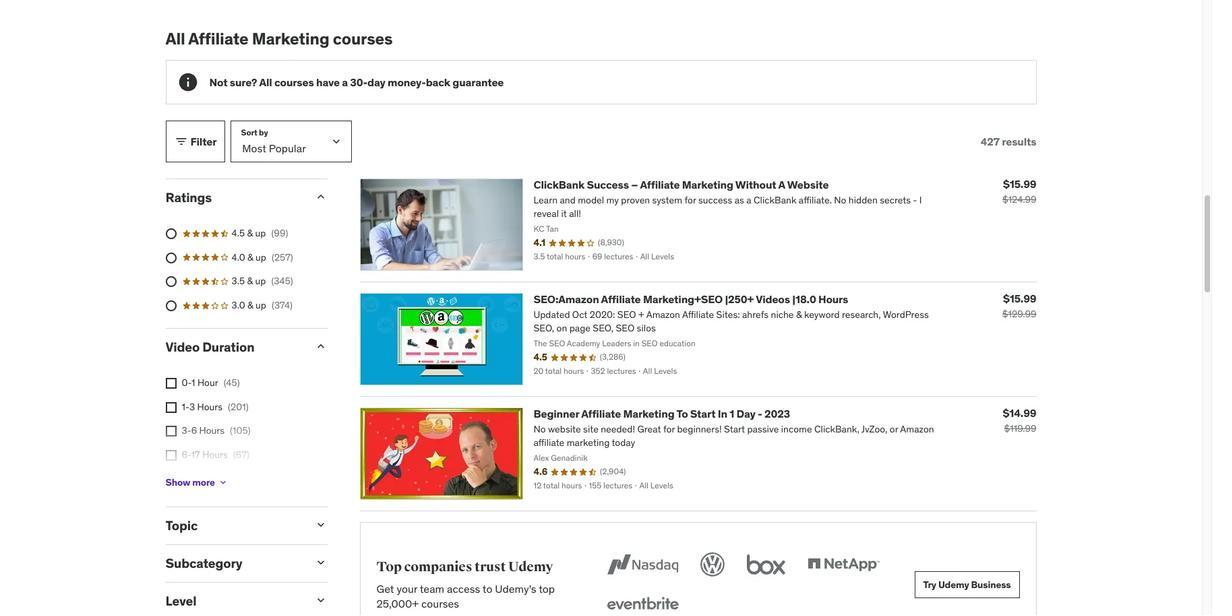 Task type: locate. For each thing, give the bounding box(es) containing it.
up left (374)
[[256, 299, 266, 312]]

(67)
[[233, 449, 250, 461]]

marketing left to
[[624, 408, 675, 421]]

box image
[[744, 551, 789, 580]]

1 small image from the top
[[314, 519, 328, 532]]

udemy up udemy's
[[509, 559, 553, 576]]

small image for video duration
[[314, 340, 328, 354]]

up for 3.5 & up
[[255, 275, 266, 288]]

& right 4.0
[[248, 251, 253, 264]]

$15.99
[[1004, 178, 1037, 191], [1004, 292, 1037, 306]]

not sure? all courses have a 30-day money-back guarantee
[[209, 75, 504, 89]]

1 xsmall image from the top
[[166, 403, 176, 413]]

guarantee
[[453, 75, 504, 89]]

affiliate up 'not'
[[188, 29, 249, 50]]

427 results
[[981, 135, 1037, 148]]

2 xsmall image from the top
[[166, 451, 176, 461]]

4.0 & up (257)
[[232, 251, 293, 264]]

$15.99 for seo:amazon affiliate marketing+seo |250+ videos |18.0 hours
[[1004, 292, 1037, 306]]

$15.99 inside the $15.99 $129.99
[[1004, 292, 1037, 306]]

xsmall image left the 3-
[[166, 427, 176, 437]]

business
[[972, 579, 1012, 592]]

udemy
[[509, 559, 553, 576], [939, 579, 970, 592]]

1 vertical spatial xsmall image
[[166, 451, 176, 461]]

0 vertical spatial small image
[[314, 519, 328, 532]]

hours right 6
[[199, 425, 225, 437]]

try udemy business link
[[915, 572, 1020, 599]]

$15.99 $124.99
[[1003, 178, 1037, 206]]

hours right 17
[[202, 449, 228, 461]]

affiliate
[[188, 29, 249, 50], [641, 178, 680, 192], [601, 293, 641, 306], [582, 408, 621, 421]]

$119.99
[[1005, 423, 1037, 435]]

4.0
[[232, 251, 245, 264]]

3-
[[182, 425, 191, 437]]

1 horizontal spatial marketing
[[624, 408, 675, 421]]

2 vertical spatial courses
[[422, 598, 460, 611]]

1 left hour
[[192, 377, 195, 389]]

small image for subcategory
[[314, 557, 328, 570]]

427 results status
[[981, 135, 1037, 148]]

& right the 3.0
[[248, 299, 253, 312]]

1 right in at right
[[730, 408, 735, 421]]

all
[[166, 29, 185, 50], [259, 75, 272, 89]]

$15.99 up $129.99
[[1004, 292, 1037, 306]]

0 vertical spatial courses
[[333, 29, 393, 50]]

up left (257)
[[256, 251, 266, 264]]

up left (345)
[[255, 275, 266, 288]]

$124.99
[[1003, 194, 1037, 206]]

trust
[[475, 559, 506, 576]]

1 vertical spatial courses
[[275, 75, 314, 89]]

0 vertical spatial xsmall image
[[166, 403, 176, 413]]

try udemy business
[[924, 579, 1012, 592]]

netapp image
[[805, 551, 883, 580]]

not
[[209, 75, 228, 89]]

hours for (201)
[[197, 401, 223, 413]]

(345)
[[271, 275, 293, 288]]

small image
[[314, 519, 328, 532], [314, 594, 328, 608]]

marketing up have
[[252, 29, 330, 50]]

beginner
[[534, 408, 580, 421]]

1 vertical spatial udemy
[[939, 579, 970, 592]]

1 $15.99 from the top
[[1004, 178, 1037, 191]]

0 horizontal spatial all
[[166, 29, 185, 50]]

2 $15.99 from the top
[[1004, 292, 1037, 306]]

3-6 hours (105)
[[182, 425, 251, 437]]

beginner affiliate marketing to start in 1 day - 2023
[[534, 408, 791, 421]]

xsmall image right more at the left
[[218, 478, 229, 489]]

xsmall image for 0-
[[166, 379, 176, 389]]

seo:amazon affiliate marketing+seo |250+ videos |18.0 hours
[[534, 293, 849, 306]]

xsmall image
[[166, 403, 176, 413], [166, 451, 176, 461]]

0 vertical spatial all
[[166, 29, 185, 50]]

xsmall image for 6-
[[166, 451, 176, 461]]

4.5 & up (99)
[[232, 227, 288, 240]]

2 vertical spatial xsmall image
[[218, 478, 229, 489]]

2 horizontal spatial courses
[[422, 598, 460, 611]]

nasdaq image
[[604, 551, 682, 580]]

1 vertical spatial xsmall image
[[166, 427, 176, 437]]

video
[[166, 340, 200, 356]]

affiliate right seo:amazon
[[601, 293, 641, 306]]

try
[[924, 579, 937, 592]]

courses up "30-"
[[333, 29, 393, 50]]

top companies trust udemy get your team access to udemy's top 25,000+ courses
[[377, 559, 555, 611]]

courses for marketing
[[333, 29, 393, 50]]

marketing for to
[[624, 408, 675, 421]]

(257)
[[272, 251, 293, 264]]

1 vertical spatial 1
[[730, 408, 735, 421]]

0 vertical spatial $15.99
[[1004, 178, 1037, 191]]

3
[[189, 401, 195, 413]]

sure?
[[230, 75, 257, 89]]

access
[[447, 583, 481, 596]]

udemy inside "top companies trust udemy get your team access to udemy's top 25,000+ courses"
[[509, 559, 553, 576]]

hours
[[819, 293, 849, 306], [197, 401, 223, 413], [199, 425, 225, 437], [202, 449, 228, 461], [199, 473, 224, 485]]

success
[[587, 178, 629, 192]]

small image
[[174, 135, 188, 149], [314, 190, 328, 204], [314, 340, 328, 354], [314, 557, 328, 570]]

6-17 hours (67)
[[182, 449, 250, 461]]

up for 3.0 & up
[[256, 299, 266, 312]]

udemy right try
[[939, 579, 970, 592]]

1
[[192, 377, 195, 389], [730, 408, 735, 421]]

results
[[1003, 135, 1037, 148]]

0 horizontal spatial courses
[[275, 75, 314, 89]]

day
[[368, 75, 386, 89]]

$15.99 inside $15.99 $124.99
[[1004, 178, 1037, 191]]

0 vertical spatial xsmall image
[[166, 379, 176, 389]]

topic
[[166, 518, 198, 534]]

affiliate right beginner at the left
[[582, 408, 621, 421]]

1 horizontal spatial courses
[[333, 29, 393, 50]]

(201)
[[228, 401, 249, 413]]

& right 3.5
[[247, 275, 253, 288]]

4.5
[[232, 227, 245, 240]]

xsmall image left 0-
[[166, 379, 176, 389]]

courses
[[333, 29, 393, 50], [275, 75, 314, 89], [422, 598, 460, 611]]

affiliate for beginner
[[582, 408, 621, 421]]

hours right 3
[[197, 401, 223, 413]]

2 vertical spatial marketing
[[624, 408, 675, 421]]

–
[[632, 178, 638, 192]]

1 vertical spatial $15.99
[[1004, 292, 1037, 306]]

0 horizontal spatial udemy
[[509, 559, 553, 576]]

0-1 hour (45)
[[182, 377, 240, 389]]

your
[[397, 583, 418, 596]]

(45)
[[224, 377, 240, 389]]

3.0 & up (374)
[[232, 299, 293, 312]]

1 vertical spatial all
[[259, 75, 272, 89]]

6
[[191, 425, 197, 437]]

$129.99
[[1003, 308, 1037, 321]]

$15.99 for clickbank success – affiliate marketing without a website
[[1004, 178, 1037, 191]]

marketing left without
[[683, 178, 734, 192]]

0 vertical spatial udemy
[[509, 559, 553, 576]]

marketing+seo
[[643, 293, 723, 306]]

get
[[377, 583, 394, 596]]

courses left have
[[275, 75, 314, 89]]

up left (99)
[[255, 227, 266, 240]]

1 horizontal spatial all
[[259, 75, 272, 89]]

subcategory button
[[166, 556, 303, 572]]

more
[[192, 477, 215, 489]]

video duration
[[166, 340, 255, 356]]

1 horizontal spatial udemy
[[939, 579, 970, 592]]

2 small image from the top
[[314, 594, 328, 608]]

& right 4.5
[[247, 227, 253, 240]]

courses down team
[[422, 598, 460, 611]]

xsmall image for 3-
[[166, 427, 176, 437]]

topic button
[[166, 518, 303, 534]]

xsmall image left 1-
[[166, 403, 176, 413]]

2023
[[765, 408, 791, 421]]

6-
[[182, 449, 191, 461]]

0 vertical spatial marketing
[[252, 29, 330, 50]]

1 vertical spatial small image
[[314, 594, 328, 608]]

0 horizontal spatial 1
[[192, 377, 195, 389]]

marketing
[[252, 29, 330, 50], [683, 178, 734, 192], [624, 408, 675, 421]]

0 horizontal spatial marketing
[[252, 29, 330, 50]]

xsmall image
[[166, 379, 176, 389], [166, 427, 176, 437], [218, 478, 229, 489]]

hour
[[198, 377, 218, 389]]

all affiliate marketing courses
[[166, 29, 393, 50]]

volkswagen image
[[698, 551, 728, 580]]

courses for all
[[275, 75, 314, 89]]

eventbrite image
[[604, 591, 682, 616]]

xsmall image left 6-
[[166, 451, 176, 461]]

up for 4.5 & up
[[255, 227, 266, 240]]

$14.99
[[1003, 407, 1037, 420]]

$15.99 up $124.99
[[1004, 178, 1037, 191]]

1 vertical spatial marketing
[[683, 178, 734, 192]]



Task type: vqa. For each thing, say whether or not it's contained in the screenshot.
the rightmost The Keep
no



Task type: describe. For each thing, give the bounding box(es) containing it.
$15.99 $129.99
[[1003, 292, 1037, 321]]

hours right |18.0 at the top right of the page
[[819, 293, 849, 306]]

2 horizontal spatial marketing
[[683, 178, 734, 192]]

clickbank success – affiliate marketing without a website link
[[534, 178, 829, 192]]

$14.99 $119.99
[[1003, 407, 1037, 435]]

companies
[[404, 559, 473, 576]]

ratings
[[166, 190, 212, 206]]

clickbank
[[534, 178, 585, 192]]

level button
[[166, 594, 303, 610]]

(374)
[[272, 299, 293, 312]]

top
[[377, 559, 402, 576]]

without
[[736, 178, 777, 192]]

filter
[[191, 135, 217, 148]]

1-
[[182, 401, 190, 413]]

-
[[758, 408, 763, 421]]

1-3 hours (201)
[[182, 401, 249, 413]]

top
[[539, 583, 555, 596]]

show
[[166, 477, 190, 489]]

3.5
[[232, 275, 245, 288]]

xsmall image inside show more button
[[218, 478, 229, 489]]

team
[[420, 583, 445, 596]]

courses inside "top companies trust udemy get your team access to udemy's top 25,000+ courses"
[[422, 598, 460, 611]]

a
[[342, 75, 348, 89]]

|250+
[[725, 293, 754, 306]]

17
[[191, 449, 200, 461]]

in
[[718, 408, 728, 421]]

level
[[166, 594, 197, 610]]

start
[[691, 408, 716, 421]]

17+
[[182, 473, 197, 485]]

affiliate for all
[[188, 29, 249, 50]]

(105)
[[230, 425, 251, 437]]

17+ hours
[[182, 473, 224, 485]]

up for 4.0 & up
[[256, 251, 266, 264]]

small image for topic
[[314, 519, 328, 532]]

& for 3.0
[[248, 299, 253, 312]]

have
[[316, 75, 340, 89]]

affiliate for seo:amazon
[[601, 293, 641, 306]]

seo:amazon
[[534, 293, 599, 306]]

day
[[737, 408, 756, 421]]

1 horizontal spatial 1
[[730, 408, 735, 421]]

small image inside filter button
[[174, 135, 188, 149]]

hours for (67)
[[202, 449, 228, 461]]

affiliate right –
[[641, 178, 680, 192]]

filter button
[[166, 121, 226, 163]]

small image for ratings
[[314, 190, 328, 204]]

xsmall image for 1-
[[166, 403, 176, 413]]

marketing for courses
[[252, 29, 330, 50]]

0 vertical spatial 1
[[192, 377, 195, 389]]

show more
[[166, 477, 215, 489]]

videos
[[756, 293, 791, 306]]

show more button
[[166, 470, 229, 497]]

& for 3.5
[[247, 275, 253, 288]]

0-
[[182, 377, 192, 389]]

udemy's
[[495, 583, 537, 596]]

website
[[788, 178, 829, 192]]

& for 4.5
[[247, 227, 253, 240]]

(99)
[[271, 227, 288, 240]]

3.5 & up (345)
[[232, 275, 293, 288]]

a
[[779, 178, 786, 192]]

seo:amazon affiliate marketing+seo |250+ videos |18.0 hours link
[[534, 293, 849, 306]]

duration
[[202, 340, 255, 356]]

hours right 17+
[[199, 473, 224, 485]]

|18.0
[[793, 293, 817, 306]]

to
[[677, 408, 688, 421]]

money-
[[388, 75, 426, 89]]

ratings button
[[166, 190, 303, 206]]

25,000+
[[377, 598, 419, 611]]

hours for (105)
[[199, 425, 225, 437]]

clickbank success – affiliate marketing without a website
[[534, 178, 829, 192]]

subcategory
[[166, 556, 242, 572]]

small image for level
[[314, 594, 328, 608]]

back
[[426, 75, 451, 89]]

427
[[981, 135, 1000, 148]]

beginner affiliate marketing to start in 1 day - 2023 link
[[534, 408, 791, 421]]

& for 4.0
[[248, 251, 253, 264]]

to
[[483, 583, 493, 596]]

3.0
[[232, 299, 245, 312]]

30-
[[350, 75, 368, 89]]

video duration button
[[166, 340, 303, 356]]



